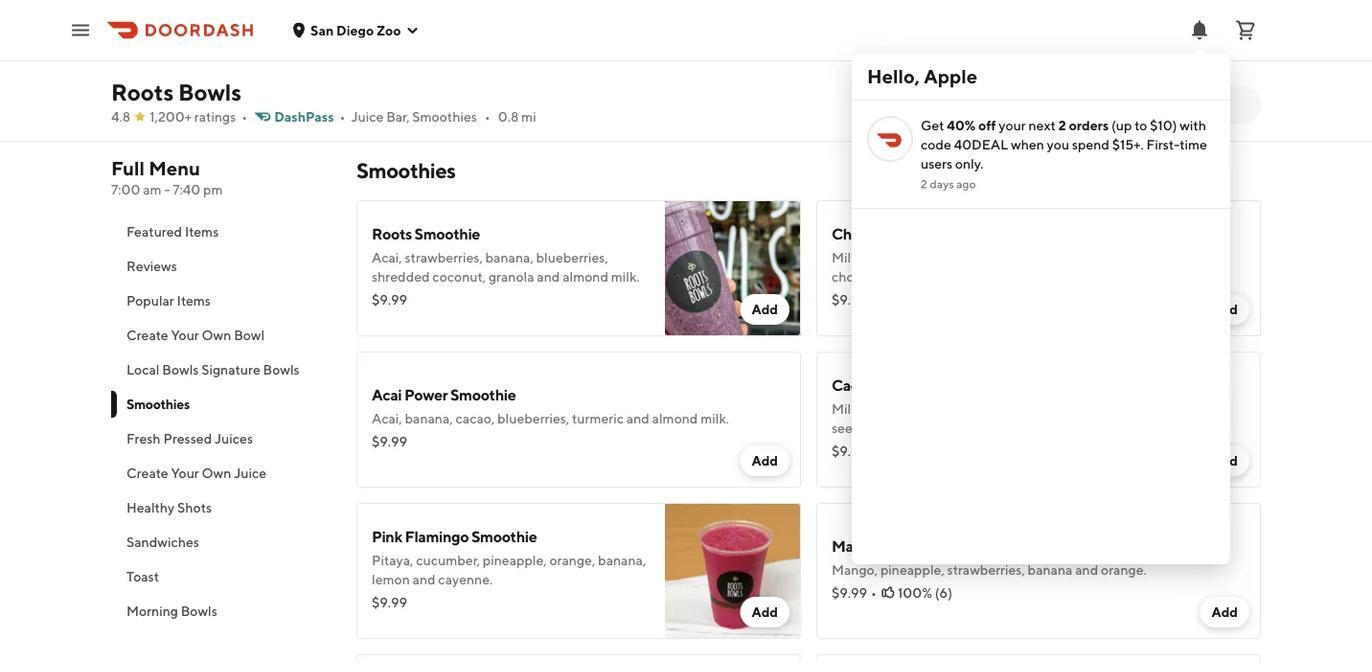 Task type: locate. For each thing, give the bounding box(es) containing it.
coconut,
[[426, 50, 480, 66], [432, 269, 486, 285]]

roots up 4.8
[[111, 78, 174, 105]]

granola,
[[561, 31, 610, 47]]

0 horizontal spatial juice
[[234, 465, 266, 481]]

0 horizontal spatial +
[[732, 50, 739, 66]]

smoothie inside mango mania smoothie mango, pineapple, strawberries, banana and orange.
[[927, 537, 992, 555]]

coconut, left granola
[[432, 269, 486, 285]]

40%
[[947, 117, 976, 133]]

smoothie for pink
[[471, 527, 537, 546]]

bowls down toast button
[[181, 603, 217, 619]]

milk up chocolate
[[832, 250, 858, 265]]

0 vertical spatial milk.
[[611, 269, 640, 285]]

1 horizontal spatial cacao
[[1125, 250, 1161, 265]]

toast button
[[111, 560, 333, 594]]

with inside "cacao dreaming milk with avocado, bananas, spinach, cacao nibs, agave, hemp seeds + chocolate protein $9.99 add"
[[861, 401, 887, 417]]

juice
[[351, 109, 384, 125], [234, 465, 266, 481]]

seeds inside "cacao dreaming milk with avocado, bananas, spinach, cacao nibs, agave, hemp seeds + chocolate protein $9.99 add"
[[832, 420, 867, 436]]

shredded
[[372, 269, 430, 285]]

(up to $10) with code 40deal when you spend $15+. first-time users only.
[[921, 117, 1207, 172]]

$9.99 up mango
[[832, 443, 867, 459]]

banana, right yogurt,
[[985, 250, 1033, 265]]

1 vertical spatial milk
[[832, 401, 858, 417]]

2 create from the top
[[126, 465, 168, 481]]

blueberries,
[[536, 250, 608, 265], [497, 411, 569, 426]]

menu
[[149, 157, 200, 180]]

2 vertical spatial +
[[869, 420, 876, 436]]

morning
[[126, 603, 178, 619]]

1 horizontal spatial milk.
[[701, 411, 729, 426]]

coconut
[[474, 31, 524, 47]]

smoothie inside acai power smoothie acai, banana, cacao, blueberries, turmeric and almond milk. $9.99 add
[[450, 386, 516, 404]]

seeds
[[695, 50, 729, 66], [832, 420, 867, 436]]

milk left avocado,
[[832, 401, 858, 417]]

1 horizontal spatial pineapple,
[[880, 562, 944, 578]]

cacao right spinach,
[[1060, 401, 1099, 417]]

1 vertical spatial almond
[[652, 411, 698, 426]]

strawberries, up (6)
[[947, 562, 1025, 578]]

• right ratings
[[242, 109, 247, 125]]

1 your from the top
[[171, 327, 199, 343]]

roots bowls
[[111, 78, 241, 105]]

roots inside roots smoothie acai, strawberries, banana, blueberries, shredded coconut, granola and almond milk. $9.99
[[372, 225, 412, 243]]

own inside "button"
[[202, 327, 231, 343]]

coconut, inside purple moon ube base, white coconut base, granola, banana, strawberries, unsweet coconut, chopped almonds, cacao nibs, chia seeds + honey
[[426, 50, 480, 66]]

1 vertical spatial seeds
[[832, 420, 867, 436]]

1 horizontal spatial 2
[[1058, 117, 1066, 133]]

add inside chunky monkey smoothie milk with non-fat yogurt, banana, peanut butter, cacao nibs + 20g chocolate protein $9.99 add
[[1211, 301, 1238, 317]]

create up 'healthy' at the bottom of page
[[126, 465, 168, 481]]

local bowls signature bowls
[[126, 362, 300, 378]]

2 milk from the top
[[832, 401, 858, 417]]

0 horizontal spatial nibs,
[[636, 50, 664, 66]]

smoothie up the shredded
[[414, 225, 480, 243]]

base, up unsweet
[[403, 31, 435, 47]]

code
[[921, 137, 951, 152]]

smoothie for acai
[[450, 386, 516, 404]]

own inside button
[[202, 465, 231, 481]]

healthy
[[126, 500, 175, 515]]

strawberries, up the shredded
[[405, 250, 483, 265]]

and inside pink flamingo smoothie pitaya, cucumber, pineapple, orange, banana, lemon and cayenne. $9.99
[[413, 572, 436, 587]]

1 acai, from the top
[[372, 250, 402, 265]]

almonds,
[[539, 50, 594, 66]]

0 vertical spatial almond
[[563, 269, 608, 285]]

smoothie inside chunky monkey smoothie milk with non-fat yogurt, banana, peanut butter, cacao nibs + 20g chocolate protein $9.99 add
[[945, 225, 1010, 243]]

banana, down power
[[405, 411, 453, 426]]

smoothie
[[414, 225, 480, 243], [945, 225, 1010, 243], [450, 386, 516, 404], [471, 527, 537, 546], [927, 537, 992, 555]]

items inside button
[[185, 224, 219, 240]]

0 vertical spatial coconut,
[[426, 50, 480, 66]]

acai,
[[372, 250, 402, 265], [372, 411, 402, 426]]

$9.99 inside roots smoothie acai, strawberries, banana, blueberries, shredded coconut, granola and almond milk. $9.99
[[372, 292, 407, 308]]

+ left honey
[[732, 50, 739, 66]]

almond right turmeric
[[652, 411, 698, 426]]

1 vertical spatial nibs,
[[1102, 401, 1130, 417]]

0 vertical spatial roots
[[111, 78, 174, 105]]

featured
[[126, 224, 182, 240]]

0 horizontal spatial pineapple,
[[483, 552, 547, 568]]

pineapple, up 100%
[[880, 562, 944, 578]]

$9.99 down chocolate
[[832, 292, 867, 308]]

create your own bowl button
[[111, 318, 333, 353]]

create inside button
[[126, 465, 168, 481]]

0 vertical spatial +
[[732, 50, 739, 66]]

1 vertical spatial +
[[1191, 250, 1198, 265]]

create for create your own bowl
[[126, 327, 168, 343]]

smoothie up (6)
[[927, 537, 992, 555]]

san diego zoo
[[310, 22, 401, 38]]

san
[[310, 22, 334, 38]]

0 vertical spatial strawberries,
[[663, 31, 741, 47]]

2 own from the top
[[202, 465, 231, 481]]

1 horizontal spatial almond
[[652, 411, 698, 426]]

milk
[[832, 250, 858, 265], [832, 401, 858, 417]]

0 vertical spatial seeds
[[695, 50, 729, 66]]

1 vertical spatial own
[[202, 465, 231, 481]]

(6)
[[935, 585, 952, 601]]

blueberries, inside acai power smoothie acai, banana, cacao, blueberries, turmeric and almond milk. $9.99 add
[[497, 411, 569, 426]]

bar,
[[386, 109, 410, 125]]

add inside "cacao dreaming milk with avocado, bananas, spinach, cacao nibs, agave, hemp seeds + chocolate protein $9.99 add"
[[1211, 453, 1238, 469]]

bananas,
[[948, 401, 1002, 417]]

healthy shots
[[126, 500, 212, 515]]

0 horizontal spatial 2
[[921, 177, 927, 191]]

items up create your own bowl
[[177, 293, 211, 309]]

create your own juice button
[[111, 456, 333, 491]]

cacao inside chunky monkey smoothie milk with non-fat yogurt, banana, peanut butter, cacao nibs + 20g chocolate protein $9.99 add
[[1125, 250, 1161, 265]]

acai, up the shredded
[[372, 250, 402, 265]]

yogurt,
[[939, 250, 982, 265]]

own for bowl
[[202, 327, 231, 343]]

0 vertical spatial nibs,
[[636, 50, 664, 66]]

you
[[1047, 137, 1069, 152]]

+ left chocolate
[[869, 420, 876, 436]]

bowls for morning bowls
[[181, 603, 217, 619]]

items for popular items
[[177, 293, 211, 309]]

flamingo
[[405, 527, 469, 546]]

add inside acai power smoothie acai, banana, cacao, blueberries, turmeric and almond milk. $9.99 add
[[752, 453, 778, 469]]

orders
[[1069, 117, 1109, 133]]

own left bowl
[[202, 327, 231, 343]]

bowls up ratings
[[178, 78, 241, 105]]

2 your from the top
[[171, 465, 199, 481]]

+ left 20g
[[1191, 250, 1198, 265]]

seeds right chia
[[695, 50, 729, 66]]

acai power smoothie acai, banana, cacao, blueberries, turmeric and almond milk. $9.99 add
[[372, 386, 778, 469]]

and right banana
[[1075, 562, 1098, 578]]

$10)
[[1150, 117, 1177, 133]]

and down cucumber,
[[413, 572, 436, 587]]

pineapple, inside mango mania smoothie mango, pineapple, strawberries, banana and orange.
[[880, 562, 944, 578]]

with inside (up to $10) with code 40deal when you spend $15+. first-time users only.
[[1180, 117, 1206, 133]]

cacao
[[832, 376, 875, 394], [1060, 401, 1099, 417]]

your inside "button"
[[171, 327, 199, 343]]

popular
[[126, 293, 174, 309]]

1 vertical spatial strawberries,
[[405, 250, 483, 265]]

1 vertical spatial cacao
[[1125, 250, 1161, 265]]

1 vertical spatial juice
[[234, 465, 266, 481]]

2 vertical spatial with
[[861, 401, 887, 417]]

2 horizontal spatial strawberries,
[[947, 562, 1025, 578]]

next
[[1029, 117, 1056, 133]]

shots
[[177, 500, 212, 515]]

chunky
[[832, 225, 884, 243]]

pineapple, up cayenne.
[[483, 552, 547, 568]]

$9.99 •
[[832, 585, 877, 601]]

0 vertical spatial cacao
[[832, 376, 875, 394]]

0 vertical spatial cacao
[[597, 50, 633, 66]]

agave,
[[1133, 401, 1175, 417]]

juices
[[215, 431, 253, 446]]

1 vertical spatial roots
[[372, 225, 412, 243]]

1 horizontal spatial +
[[869, 420, 876, 436]]

items
[[185, 224, 219, 240], [177, 293, 211, 309]]

smoothie up cayenne.
[[471, 527, 537, 546]]

healthy shots button
[[111, 491, 333, 525]]

0 horizontal spatial milk.
[[611, 269, 640, 285]]

0 horizontal spatial cacao
[[832, 376, 875, 394]]

roots smoothie acai, strawberries, banana, blueberries, shredded coconut, granola and almond milk. $9.99
[[372, 225, 640, 308]]

1 vertical spatial cacao
[[1060, 401, 1099, 417]]

chocolate
[[832, 269, 892, 285]]

roots up the shredded
[[372, 225, 412, 243]]

cacao down granola,
[[597, 50, 633, 66]]

your down pressed
[[171, 465, 199, 481]]

base,
[[403, 31, 435, 47], [527, 31, 558, 47]]

0 vertical spatial acai,
[[372, 250, 402, 265]]

spend
[[1072, 137, 1109, 152]]

popular items button
[[111, 284, 333, 318]]

moon
[[420, 6, 459, 24]]

(up
[[1111, 117, 1132, 133]]

0 vertical spatial own
[[202, 327, 231, 343]]

smoothies right bar,
[[412, 109, 477, 125]]

protein
[[945, 420, 990, 436]]

your for bowl
[[171, 327, 199, 343]]

• down mango,
[[871, 585, 877, 601]]

with inside chunky monkey smoothie milk with non-fat yogurt, banana, peanut butter, cacao nibs + 20g chocolate protein $9.99 add
[[861, 250, 887, 265]]

smoothie up cacao,
[[450, 386, 516, 404]]

chunky monkey smoothie milk with non-fat yogurt, banana, peanut butter, cacao nibs + 20g chocolate protein $9.99 add
[[832, 225, 1238, 317]]

orange,
[[549, 552, 595, 568]]

create inside "button"
[[126, 327, 168, 343]]

acai, down acai at the left of page
[[372, 411, 402, 426]]

smoothie inside roots smoothie acai, strawberries, banana, blueberries, shredded coconut, granola and almond milk. $9.99
[[414, 225, 480, 243]]

seeds left chocolate
[[832, 420, 867, 436]]

1 create from the top
[[126, 327, 168, 343]]

and right granola
[[537, 269, 560, 285]]

your inside button
[[171, 465, 199, 481]]

bowls right local
[[162, 362, 199, 378]]

1 horizontal spatial cacao
[[1060, 401, 1099, 417]]

almond
[[563, 269, 608, 285], [652, 411, 698, 426]]

create down popular
[[126, 327, 168, 343]]

coconut, down white
[[426, 50, 480, 66]]

and right turmeric
[[626, 411, 649, 426]]

1 vertical spatial your
[[171, 465, 199, 481]]

1 vertical spatial acai,
[[372, 411, 402, 426]]

milk. inside roots smoothie acai, strawberries, banana, blueberries, shredded coconut, granola and almond milk. $9.99
[[611, 269, 640, 285]]

smoothies
[[412, 109, 477, 125], [356, 158, 456, 183], [126, 396, 190, 412]]

smoothie inside pink flamingo smoothie pitaya, cucumber, pineapple, orange, banana, lemon and cayenne. $9.99
[[471, 527, 537, 546]]

1 milk from the top
[[832, 250, 858, 265]]

and inside acai power smoothie acai, banana, cacao, blueberries, turmeric and almond milk. $9.99 add
[[626, 411, 649, 426]]

juice down the juices
[[234, 465, 266, 481]]

base, up 'almonds,'
[[527, 31, 558, 47]]

2 horizontal spatial +
[[1191, 250, 1198, 265]]

1 vertical spatial blueberries,
[[497, 411, 569, 426]]

0 horizontal spatial cacao
[[597, 50, 633, 66]]

0 horizontal spatial seeds
[[695, 50, 729, 66]]

0 horizontal spatial strawberries,
[[405, 250, 483, 265]]

1 horizontal spatial base,
[[527, 31, 558, 47]]

nibs, left chia
[[636, 50, 664, 66]]

only.
[[955, 156, 983, 172]]

2 left "days"
[[921, 177, 927, 191]]

$9.99 down the shredded
[[372, 292, 407, 308]]

smoothies up fresh
[[126, 396, 190, 412]]

1 horizontal spatial strawberries,
[[663, 31, 741, 47]]

1 horizontal spatial seeds
[[832, 420, 867, 436]]

0 horizontal spatial base,
[[403, 31, 435, 47]]

time
[[1180, 137, 1207, 152]]

0 vertical spatial items
[[185, 224, 219, 240]]

$9.99 down acai at the left of page
[[372, 434, 407, 449]]

$9.99
[[372, 292, 407, 308], [832, 292, 867, 308], [372, 434, 407, 449], [832, 443, 867, 459], [832, 585, 867, 601], [372, 595, 407, 610]]

your down "popular items"
[[171, 327, 199, 343]]

1 vertical spatial coconut,
[[432, 269, 486, 285]]

chopped
[[482, 50, 537, 66]]

and inside mango mania smoothie mango, pineapple, strawberries, banana and orange.
[[1075, 562, 1098, 578]]

1 horizontal spatial roots
[[372, 225, 412, 243]]

0 vertical spatial 2
[[1058, 117, 1066, 133]]

hemp
[[1178, 401, 1215, 417]]

cacao left the nibs
[[1125, 250, 1161, 265]]

0 vertical spatial create
[[126, 327, 168, 343]]

add
[[752, 301, 778, 317], [1211, 301, 1238, 317], [752, 453, 778, 469], [1211, 453, 1238, 469], [752, 604, 778, 620], [1211, 604, 1238, 620]]

0 horizontal spatial roots
[[111, 78, 174, 105]]

strawberries, inside roots smoothie acai, strawberries, banana, blueberries, shredded coconut, granola and almond milk. $9.99
[[405, 250, 483, 265]]

blueberries, inside roots smoothie acai, strawberries, banana, blueberries, shredded coconut, granola and almond milk. $9.99
[[536, 250, 608, 265]]

1 vertical spatial with
[[861, 250, 887, 265]]

items up reviews button
[[185, 224, 219, 240]]

pink flamingo smoothie image
[[665, 503, 801, 639]]

2
[[1058, 117, 1066, 133], [921, 177, 927, 191]]

strawberries, up chia
[[663, 31, 741, 47]]

2 up you
[[1058, 117, 1066, 133]]

$9.99 inside pink flamingo smoothie pitaya, cucumber, pineapple, orange, banana, lemon and cayenne. $9.99
[[372, 595, 407, 610]]

2 vertical spatial strawberries,
[[947, 562, 1025, 578]]

full
[[111, 157, 145, 180]]

items inside button
[[177, 293, 211, 309]]

pineapple,
[[483, 552, 547, 568], [880, 562, 944, 578]]

open menu image
[[69, 19, 92, 42]]

banana, right granola,
[[613, 31, 661, 47]]

0 vertical spatial with
[[1180, 117, 1206, 133]]

smoothie up yogurt,
[[945, 225, 1010, 243]]

2 vertical spatial smoothies
[[126, 396, 190, 412]]

1 own from the top
[[202, 327, 231, 343]]

banana, up granola
[[485, 250, 533, 265]]

own down fresh pressed juices button
[[202, 465, 231, 481]]

hello, apple
[[867, 65, 977, 88]]

roots for roots bowls
[[111, 78, 174, 105]]

nibs, left 'agave,'
[[1102, 401, 1130, 417]]

banana, right orange,
[[598, 552, 646, 568]]

1 vertical spatial milk.
[[701, 411, 729, 426]]

local
[[126, 362, 160, 378]]

0 vertical spatial your
[[171, 327, 199, 343]]

protein
[[895, 269, 939, 285]]

bowls down bowl
[[263, 362, 300, 378]]

peanut
[[1035, 250, 1079, 265]]

1 horizontal spatial juice
[[351, 109, 384, 125]]

1 horizontal spatial nibs,
[[1102, 401, 1130, 417]]

0 vertical spatial milk
[[832, 250, 858, 265]]

fat
[[919, 250, 936, 265]]

0 vertical spatial blueberries,
[[536, 250, 608, 265]]

juice left bar,
[[351, 109, 384, 125]]

0 vertical spatial juice
[[351, 109, 384, 125]]

almond right granola
[[563, 269, 608, 285]]

featured items button
[[111, 215, 333, 249]]

smoothies down bar,
[[356, 158, 456, 183]]

san diego zoo button
[[291, 22, 420, 38]]

$9.99 down mango,
[[832, 585, 867, 601]]

orange.
[[1101, 562, 1147, 578]]

2 acai, from the top
[[372, 411, 402, 426]]

1 vertical spatial items
[[177, 293, 211, 309]]

nibs,
[[636, 50, 664, 66], [1102, 401, 1130, 417]]

0 horizontal spatial almond
[[563, 269, 608, 285]]

$9.99 down lemon on the bottom
[[372, 595, 407, 610]]

cacao left dreaming
[[832, 376, 875, 394]]

1 vertical spatial create
[[126, 465, 168, 481]]

lemon
[[372, 572, 410, 587]]

own for juice
[[202, 465, 231, 481]]

banana, inside pink flamingo smoothie pitaya, cucumber, pineapple, orange, banana, lemon and cayenne. $9.99
[[598, 552, 646, 568]]

create for create your own juice
[[126, 465, 168, 481]]



Task type: describe. For each thing, give the bounding box(es) containing it.
nibs, inside "cacao dreaming milk with avocado, bananas, spinach, cacao nibs, agave, hemp seeds + chocolate protein $9.99 add"
[[1102, 401, 1130, 417]]

40deal
[[954, 137, 1008, 152]]

mania
[[882, 537, 924, 555]]

2 base, from the left
[[527, 31, 558, 47]]

$9.99 inside chunky monkey smoothie milk with non-fat yogurt, banana, peanut butter, cacao nibs + 20g chocolate protein $9.99 add
[[832, 292, 867, 308]]

mango
[[832, 537, 879, 555]]

cayenne.
[[438, 572, 493, 587]]

featured items
[[126, 224, 219, 240]]

to
[[1135, 117, 1147, 133]]

items for featured items
[[185, 224, 219, 240]]

first-
[[1146, 137, 1180, 152]]

bowls for roots bowls
[[178, 78, 241, 105]]

Item Search search field
[[985, 95, 1246, 116]]

diego
[[336, 22, 374, 38]]

banana, inside chunky monkey smoothie milk with non-fat yogurt, banana, peanut butter, cacao nibs + 20g chocolate protein $9.99 add
[[985, 250, 1033, 265]]

toast
[[126, 569, 159, 584]]

• right dashpass
[[340, 109, 345, 125]]

morning bowls button
[[111, 594, 333, 629]]

banana, inside purple moon ube base, white coconut base, granola, banana, strawberries, unsweet coconut, chopped almonds, cacao nibs, chia seeds + honey
[[613, 31, 661, 47]]

bowl
[[234, 327, 265, 343]]

create your own bowl
[[126, 327, 265, 343]]

+ inside "cacao dreaming milk with avocado, bananas, spinach, cacao nibs, agave, hemp seeds + chocolate protein $9.99 add"
[[869, 420, 876, 436]]

your
[[999, 117, 1026, 133]]

roots for roots smoothie acai, strawberries, banana, blueberries, shredded coconut, granola and almond milk. $9.99
[[372, 225, 412, 243]]

dreaming
[[877, 376, 944, 394]]

juice bar, smoothies • 0.8 mi
[[351, 109, 536, 125]]

white
[[437, 31, 471, 47]]

popular items
[[126, 293, 211, 309]]

hello,
[[867, 65, 920, 88]]

pressed
[[163, 431, 212, 446]]

• left 0.8
[[485, 109, 490, 125]]

your for juice
[[171, 465, 199, 481]]

almond inside acai power smoothie acai, banana, cacao, blueberries, turmeric and almond milk. $9.99 add
[[652, 411, 698, 426]]

chia
[[667, 50, 692, 66]]

fresh
[[126, 431, 161, 446]]

20g
[[1201, 250, 1226, 265]]

fresh pressed juices button
[[111, 422, 333, 456]]

milk inside "cacao dreaming milk with avocado, bananas, spinach, cacao nibs, agave, hemp seeds + chocolate protein $9.99 add"
[[832, 401, 858, 417]]

0.8
[[498, 109, 519, 125]]

get
[[921, 117, 944, 133]]

non-
[[890, 250, 919, 265]]

strawberries, inside mango mania smoothie mango, pineapple, strawberries, banana and orange.
[[947, 562, 1025, 578]]

pitaya,
[[372, 552, 413, 568]]

4.8
[[111, 109, 130, 125]]

milk. inside acai power smoothie acai, banana, cacao, blueberries, turmeric and almond milk. $9.99 add
[[701, 411, 729, 426]]

seeds inside purple moon ube base, white coconut base, granola, banana, strawberries, unsweet coconut, chopped almonds, cacao nibs, chia seeds + honey
[[695, 50, 729, 66]]

1 vertical spatial 2
[[921, 177, 927, 191]]

mi
[[521, 109, 536, 125]]

cacao inside purple moon ube base, white coconut base, granola, banana, strawberries, unsweet coconut, chopped almonds, cacao nibs, chia seeds + honey
[[597, 50, 633, 66]]

pink flamingo smoothie pitaya, cucumber, pineapple, orange, banana, lemon and cayenne. $9.99
[[372, 527, 646, 610]]

local bowls signature bowls button
[[111, 353, 333, 387]]

strawberries, inside purple moon ube base, white coconut base, granola, banana, strawberries, unsweet coconut, chopped almonds, cacao nibs, chia seeds + honey
[[663, 31, 741, 47]]

chocolate
[[879, 420, 942, 436]]

acai, inside roots smoothie acai, strawberries, banana, blueberries, shredded coconut, granola and almond milk. $9.99
[[372, 250, 402, 265]]

butter,
[[1081, 250, 1122, 265]]

almond inside roots smoothie acai, strawberries, banana, blueberries, shredded coconut, granola and almond milk. $9.99
[[563, 269, 608, 285]]

1,200+ ratings •
[[150, 109, 247, 125]]

1 vertical spatial smoothies
[[356, 158, 456, 183]]

milk inside chunky monkey smoothie milk with non-fat yogurt, banana, peanut butter, cacao nibs + 20g chocolate protein $9.99 add
[[832, 250, 858, 265]]

+ inside purple moon ube base, white coconut base, granola, banana, strawberries, unsweet coconut, chopped almonds, cacao nibs, chia seeds + honey
[[732, 50, 739, 66]]

am
[[143, 182, 162, 197]]

power
[[404, 386, 448, 404]]

ago
[[956, 177, 976, 191]]

reviews
[[126, 258, 177, 274]]

notification bell image
[[1188, 19, 1211, 42]]

purple moon ube base, white coconut base, granola, banana, strawberries, unsweet coconut, chopped almonds, cacao nibs, chia seeds + honey
[[372, 6, 780, 66]]

banana, inside roots smoothie acai, strawberries, banana, blueberries, shredded coconut, granola and almond milk. $9.99
[[485, 250, 533, 265]]

full menu 7:00 am - 7:40 pm
[[111, 157, 223, 197]]

spinach,
[[1005, 401, 1057, 417]]

0 vertical spatial smoothies
[[412, 109, 477, 125]]

nibs, inside purple moon ube base, white coconut base, granola, banana, strawberries, unsweet coconut, chopped almonds, cacao nibs, chia seeds + honey
[[636, 50, 664, 66]]

signature
[[201, 362, 260, 378]]

+ inside chunky monkey smoothie milk with non-fat yogurt, banana, peanut butter, cacao nibs + 20g chocolate protein $9.99 add
[[1191, 250, 1198, 265]]

$15+.
[[1112, 137, 1144, 152]]

$9.99 inside acai power smoothie acai, banana, cacao, blueberries, turmeric and almond milk. $9.99 add
[[372, 434, 407, 449]]

coconut, inside roots smoothie acai, strawberries, banana, blueberries, shredded coconut, granola and almond milk. $9.99
[[432, 269, 486, 285]]

create your own juice
[[126, 465, 266, 481]]

ratings
[[194, 109, 236, 125]]

with for to
[[1180, 117, 1206, 133]]

100%
[[898, 585, 932, 601]]

monkey
[[887, 225, 942, 243]]

turmeric
[[572, 411, 624, 426]]

reviews button
[[111, 249, 333, 284]]

apple
[[924, 65, 977, 88]]

100% (6)
[[898, 585, 952, 601]]

banana, inside acai power smoothie acai, banana, cacao, blueberries, turmeric and almond milk. $9.99 add
[[405, 411, 453, 426]]

bowls for local bowls signature bowls
[[162, 362, 199, 378]]

0 items, open order cart image
[[1234, 19, 1257, 42]]

smoothie for mango
[[927, 537, 992, 555]]

roots smoothie image
[[665, 200, 801, 336]]

with for dreaming
[[861, 401, 887, 417]]

pink
[[372, 527, 402, 546]]

7:40
[[173, 182, 201, 197]]

acai
[[372, 386, 402, 404]]

juice inside button
[[234, 465, 266, 481]]

dashpass •
[[274, 109, 345, 125]]

smoothie for chunky
[[945, 225, 1010, 243]]

when
[[1011, 137, 1044, 152]]

sandwiches button
[[111, 525, 333, 560]]

days
[[930, 177, 954, 191]]

mango,
[[832, 562, 878, 578]]

cacao dreaming milk with avocado, bananas, spinach, cacao nibs, agave, hemp seeds + chocolate protein $9.99 add
[[832, 376, 1238, 469]]

unsweet
[[372, 50, 424, 66]]

pineapple, inside pink flamingo smoothie pitaya, cucumber, pineapple, orange, banana, lemon and cayenne. $9.99
[[483, 552, 547, 568]]

purple
[[372, 6, 417, 24]]

$9.99 inside "cacao dreaming milk with avocado, bananas, spinach, cacao nibs, agave, hemp seeds + chocolate protein $9.99 add"
[[832, 443, 867, 459]]

sandwiches
[[126, 534, 199, 550]]

and inside roots smoothie acai, strawberries, banana, blueberries, shredded coconut, granola and almond milk. $9.99
[[537, 269, 560, 285]]

acai, inside acai power smoothie acai, banana, cacao, blueberries, turmeric and almond milk. $9.99 add
[[372, 411, 402, 426]]

7:00
[[111, 182, 140, 197]]

dashpass
[[274, 109, 334, 125]]

1 base, from the left
[[403, 31, 435, 47]]

avocado,
[[890, 401, 945, 417]]

cacao,
[[456, 411, 495, 426]]



Task type: vqa. For each thing, say whether or not it's contained in the screenshot.
Chick-fil-A 4.6
no



